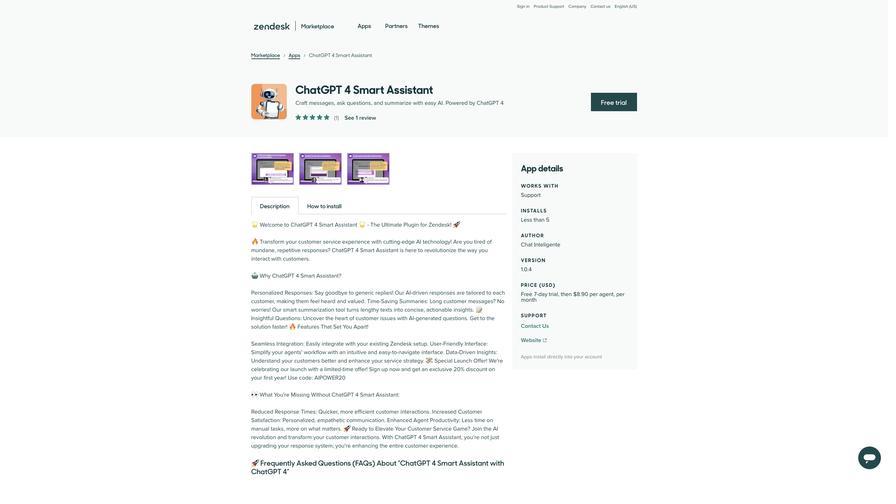 Task type: locate. For each thing, give the bounding box(es) containing it.
4 inside 'reduced response times: quicker, more efficient customer interactions. increased customer satisfaction: personalized, empathetic communication. enhanced agent productivity: less time on manual tasks, more on what matters. 🚀 ready to elevate your customer service game? join the ai revolution and transform your customer interactions. with chatgpt 4 smart assistant, you're not just upgrading your response system; you're enhancing the entire customer experience.'
[[419, 435, 422, 442]]

customer down agent
[[408, 426, 432, 433]]

strategy.
[[404, 358, 425, 365]]

mundane,
[[251, 247, 276, 254]]

🚀 right zendesk!
[[453, 222, 460, 229]]

with left easy
[[413, 100, 424, 107]]

time inside seamless integration: easily integrate with your existing zendesk setup. user-friendly interface: simplify your agents' workflow with an intuitive and easy-to-navigate interface. data-driven insights: understand your customers better and enhance your service strategy. 💸 special launch offer! we're celebrating our launch with a limited-time offer! sign up now and get an exclusive 20% discount on your first year! use code: aipower20
[[343, 366, 354, 374]]

saving
[[381, 298, 398, 305]]

1 horizontal spatial service
[[384, 358, 402, 365]]

0 vertical spatial free
[[601, 98, 614, 107]]

1 horizontal spatial install
[[534, 354, 546, 360]]

1 horizontal spatial 1
[[356, 115, 358, 122]]

1 horizontal spatial an
[[422, 366, 428, 374]]

limited-
[[325, 366, 343, 374]]

edge
[[402, 239, 415, 246]]

marketplace link
[[251, 51, 280, 59]]

questions,
[[347, 100, 373, 107]]

your
[[286, 239, 297, 246], [357, 341, 368, 348], [272, 349, 283, 357], [574, 354, 584, 360], [282, 358, 293, 365], [372, 358, 383, 365], [251, 375, 262, 382], [314, 435, 325, 442], [278, 443, 289, 450]]

support inside the works with support
[[521, 192, 541, 199]]

existing
[[370, 341, 389, 348]]

inteligente
[[534, 242, 561, 249]]

times:
[[301, 409, 317, 416]]

apps right marketplace
[[289, 51, 301, 59]]

of
[[487, 239, 492, 246], [350, 315, 354, 322]]

chatgpt 4 smart assistant craft messages, ask questions, and summarize with easy ai. powered by chatgpt 4
[[296, 81, 504, 107]]

0 vertical spatial support
[[550, 4, 565, 9]]

1 right see
[[356, 115, 358, 122]]

1 horizontal spatial ai
[[493, 426, 498, 433]]

1 1 from the left
[[336, 115, 338, 122]]

interactions. up agent
[[401, 409, 431, 416]]

to inside tab list
[[320, 202, 326, 210]]

experience.
[[430, 443, 459, 450]]

0 horizontal spatial of
[[350, 315, 354, 322]]

driven
[[413, 290, 428, 297]]

responses
[[430, 290, 456, 297]]

1 vertical spatial 🔥
[[289, 324, 296, 331]]

and up review
[[374, 100, 383, 107]]

2 vertical spatial 🚀
[[251, 458, 259, 469]]

2 horizontal spatial preview image of app image
[[347, 154, 389, 185]]

an down integrate
[[340, 349, 346, 357]]

support up contact us
[[521, 312, 547, 319]]

apps link right marketplace link
[[289, 51, 301, 59]]

1 horizontal spatial free
[[601, 98, 614, 107]]

0 vertical spatial on
[[489, 366, 495, 374]]

faster!
[[272, 324, 288, 331]]

per right $8.90
[[590, 291, 598, 298]]

🚀 down upgrading
[[251, 458, 259, 469]]

insights.
[[454, 307, 474, 314]]

1 vertical spatial apps
[[289, 51, 301, 59]]

0 horizontal spatial contact
[[521, 323, 541, 330]]

review
[[360, 115, 376, 122]]

of inside 🔥 transform your customer service experience with cutting-edge ai technology! are you tired of mundane, repetitive responses? chatgpt 4 smart assistant is here to revolutionize the way you interact with customers.
[[487, 239, 492, 246]]

your
[[395, 426, 406, 433]]

say
[[315, 290, 324, 297]]

🚀 frequently asked questions (faqs) about "chatgpt 4 smart assistant with chatgpt 4"
[[251, 458, 505, 477]]

assistant,
[[439, 435, 463, 442]]

with up the intuitive
[[346, 341, 356, 348]]

manual
[[251, 426, 269, 433]]

customer
[[299, 239, 322, 246], [444, 298, 467, 305], [356, 315, 379, 322], [376, 409, 399, 416], [326, 435, 349, 442], [405, 443, 428, 450]]

tailored
[[467, 290, 485, 297]]

0 horizontal spatial more
[[287, 426, 299, 433]]

0 horizontal spatial into
[[394, 307, 403, 314]]

ai- up summaries:
[[406, 290, 413, 297]]

1 vertical spatial into
[[565, 354, 573, 360]]

2 vertical spatial support
[[521, 312, 547, 319]]

1 star fill image from the left
[[303, 115, 308, 120]]

1 vertical spatial less
[[462, 418, 473, 425]]

star fill image
[[296, 115, 301, 120], [310, 115, 316, 120], [317, 115, 323, 120]]

1 vertical spatial support
[[521, 192, 541, 199]]

on up transform
[[301, 426, 307, 433]]

1 horizontal spatial contact
[[591, 4, 605, 9]]

star fill image down craft
[[303, 115, 308, 120]]

free inside button
[[601, 98, 614, 107]]

customer up "chatgpt
[[405, 443, 428, 450]]

workflow
[[304, 349, 327, 357]]

0 vertical spatial 🔥
[[251, 239, 258, 246]]

0 vertical spatial sign
[[517, 4, 526, 9]]

1 horizontal spatial customer
[[458, 409, 482, 416]]

install left directly at the right of the page
[[534, 354, 546, 360]]

1 horizontal spatial interactions.
[[401, 409, 431, 416]]

contact inside global-navigation-secondary 'element'
[[591, 4, 605, 9]]

star fill image
[[303, 115, 308, 120], [324, 115, 330, 120]]

code:
[[299, 375, 313, 382]]

easy-
[[379, 349, 392, 357]]

1
[[336, 115, 338, 122], [356, 115, 358, 122]]

support inside global-navigation-secondary 'element'
[[550, 4, 565, 9]]

0 vertical spatial customer
[[458, 409, 482, 416]]

0 horizontal spatial service
[[323, 239, 341, 246]]

2 horizontal spatial star fill image
[[317, 115, 323, 120]]

1 horizontal spatial 🌟
[[359, 222, 366, 229]]

1 horizontal spatial sign
[[517, 4, 526, 9]]

ai right "edge"
[[416, 239, 422, 246]]

0 horizontal spatial preview image of app image
[[252, 154, 294, 185]]

apps install directly into your account
[[521, 354, 602, 360]]

0 horizontal spatial time
[[343, 366, 354, 374]]

texts
[[381, 307, 393, 314]]

preview image of app image
[[252, 154, 294, 185], [300, 154, 341, 185], [347, 154, 389, 185]]

0 vertical spatial time
[[343, 366, 354, 374]]

are
[[457, 290, 465, 297]]

to inside 🔥 transform your customer service experience with cutting-edge ai technology! are you tired of mundane, repetitive responses? chatgpt 4 smart assistant is here to revolutionize the way you interact with customers.
[[418, 247, 423, 254]]

2 per from the left
[[617, 291, 625, 298]]

🌟 left -
[[359, 222, 366, 229]]

how to install
[[307, 202, 342, 210]]

sign left up
[[369, 366, 380, 374]]

2 vertical spatial on
[[301, 426, 307, 433]]

product
[[534, 4, 549, 9]]

ai inside 'reduced response times: quicker, more efficient customer interactions. increased customer satisfaction: personalized, empathetic communication. enhanced agent productivity: less time on manual tasks, more on what matters. 🚀 ready to elevate your customer service game? join the ai revolution and transform your customer interactions. with chatgpt 4 smart assistant, you're not just upgrading your response system; you're enhancing the entire customer experience.'
[[493, 426, 498, 433]]

works with support
[[521, 182, 559, 199]]

20%
[[454, 366, 465, 374]]

more down personalized,
[[287, 426, 299, 433]]

customer up join
[[458, 409, 482, 416]]

time inside 'reduced response times: quicker, more efficient customer interactions. increased customer satisfaction: personalized, empathetic communication. enhanced agent productivity: less time on manual tasks, more on what matters. 🚀 ready to elevate your customer service game? join the ai revolution and transform your customer interactions. with chatgpt 4 smart assistant, you're not just upgrading your response system; you're enhancing the entire customer experience.'
[[475, 418, 486, 425]]

with right issues
[[397, 315, 408, 322]]

0 horizontal spatial free
[[521, 291, 533, 298]]

you're
[[274, 392, 290, 399]]

contact up website
[[521, 323, 541, 330]]

1 vertical spatial interactions.
[[351, 435, 381, 442]]

here
[[405, 247, 417, 254]]

0 vertical spatial an
[[340, 349, 346, 357]]

support right the product
[[550, 4, 565, 9]]

1 horizontal spatial 🔥
[[289, 324, 296, 331]]

0 horizontal spatial star fill image
[[303, 115, 308, 120]]

2 1 from the left
[[356, 115, 358, 122]]

you up way
[[464, 239, 473, 246]]

🚀 left the "ready" at the left bottom
[[344, 426, 351, 433]]

our down making on the left bottom
[[272, 307, 282, 314]]

apps left partners
[[358, 22, 371, 29]]

1 vertical spatial more
[[287, 426, 299, 433]]

interactions. up enhancing
[[351, 435, 381, 442]]

1 horizontal spatial per
[[617, 291, 625, 298]]

enhanced
[[387, 418, 412, 425]]

0 vertical spatial of
[[487, 239, 492, 246]]

ultimate
[[382, 222, 402, 229]]

star fill image left (
[[324, 115, 330, 120]]

details
[[539, 161, 564, 174]]

to right how
[[320, 202, 326, 210]]

with down just
[[490, 458, 505, 469]]

your left account at the bottom of page
[[574, 354, 584, 360]]

customer up responses?
[[299, 239, 322, 246]]

product support
[[534, 4, 565, 9]]

on down "we're"
[[489, 366, 495, 374]]

and left get
[[402, 366, 411, 374]]

you
[[343, 324, 352, 331]]

0 horizontal spatial per
[[590, 291, 598, 298]]

0 vertical spatial more
[[341, 409, 353, 416]]

customer down matters.
[[326, 435, 349, 442]]

sign left in
[[517, 4, 526, 9]]

reduced response times: quicker, more efficient customer interactions. increased customer satisfaction: personalized, empathetic communication. enhanced agent productivity: less time on manual tasks, more on what matters. 🚀 ready to elevate your customer service game? join the ai revolution and transform your customer interactions. with chatgpt 4 smart assistant, you're not just upgrading your response system; you're enhancing the entire customer experience.
[[251, 409, 500, 450]]

free left the 7-
[[521, 291, 533, 298]]

less
[[521, 217, 533, 224], [462, 418, 473, 425]]

for
[[421, 222, 427, 229]]

your left first
[[251, 375, 262, 382]]

to down communication.
[[369, 426, 374, 433]]

themes link
[[418, 16, 439, 36]]

your up our
[[282, 358, 293, 365]]

into right directly at the right of the page
[[565, 354, 573, 360]]

support down works
[[521, 192, 541, 199]]

of down turns
[[350, 315, 354, 322]]

1 horizontal spatial 🚀
[[344, 426, 351, 433]]

what
[[309, 426, 321, 433]]

with down repetitive
[[271, 256, 282, 263]]

and inside chatgpt 4 smart assistant craft messages, ask questions, and summarize with easy ai. powered by chatgpt 4
[[374, 100, 383, 107]]

0 vertical spatial interactions.
[[401, 409, 431, 416]]

the down with
[[380, 443, 388, 450]]

ai inside 🔥 transform your customer service experience with cutting-edge ai technology! are you tired of mundane, repetitive responses? chatgpt 4 smart assistant is here to revolutionize the way you interact with customers.
[[416, 239, 422, 246]]

1 vertical spatial service
[[384, 358, 402, 365]]

the down are
[[458, 247, 466, 254]]

1 horizontal spatial less
[[521, 217, 533, 224]]

🔥 down questions:
[[289, 324, 296, 331]]

replies!
[[376, 290, 394, 297]]

an
[[340, 349, 346, 357], [422, 366, 428, 374]]

1 vertical spatial an
[[422, 366, 428, 374]]

generated
[[416, 315, 442, 322]]

🚀 inside 'reduced response times: quicker, more efficient customer interactions. increased customer satisfaction: personalized, empathetic communication. enhanced agent productivity: less time on manual tasks, more on what matters. 🚀 ready to elevate your customer service game? join the ai revolution and transform your customer interactions. with chatgpt 4 smart assistant, you're not just upgrading your response system; you're enhancing the entire customer experience.'
[[344, 426, 351, 433]]

0 horizontal spatial less
[[462, 418, 473, 425]]

service up now
[[384, 358, 402, 365]]

1 vertical spatial contact
[[521, 323, 541, 330]]

response
[[291, 443, 314, 450]]

2 horizontal spatial apps
[[521, 354, 533, 360]]

apps link
[[358, 16, 371, 36], [289, 51, 301, 59]]

1 vertical spatial 🚀
[[344, 426, 351, 433]]

each
[[493, 290, 505, 297]]

1 horizontal spatial preview image of app image
[[300, 154, 341, 185]]

1 vertical spatial sign
[[369, 366, 380, 374]]

0 horizontal spatial customer
[[408, 426, 432, 433]]

per right agent,
[[617, 291, 625, 298]]

agents'
[[285, 349, 303, 357]]

solution
[[251, 324, 271, 331]]

1 vertical spatial free
[[521, 291, 533, 298]]

0 horizontal spatial sign
[[369, 366, 380, 374]]

heart
[[335, 315, 348, 322]]

interact
[[251, 256, 270, 263]]

1 🌟 from the left
[[251, 222, 258, 229]]

0 horizontal spatial interactions.
[[351, 435, 381, 442]]

of right the "tired"
[[487, 239, 492, 246]]

contact left us
[[591, 4, 605, 9]]

customer inside 🔥 transform your customer service experience with cutting-edge ai technology! are you tired of mundane, repetitive responses? chatgpt 4 smart assistant is here to revolutionize the way you interact with customers.
[[299, 239, 322, 246]]

ai.
[[438, 100, 444, 107]]

game?
[[453, 426, 471, 433]]

0 horizontal spatial an
[[340, 349, 346, 357]]

with inside 🚀 frequently asked questions (faqs) about "chatgpt 4 smart assistant with chatgpt 4"
[[490, 458, 505, 469]]

1 star fill image from the left
[[296, 115, 301, 120]]

us
[[607, 4, 611, 9]]

0 horizontal spatial install
[[327, 202, 342, 210]]

4
[[332, 52, 335, 59], [345, 81, 351, 97], [501, 100, 504, 107], [315, 222, 318, 229], [356, 247, 359, 254], [296, 273, 299, 280], [356, 392, 359, 399], [419, 435, 422, 442], [432, 458, 436, 469]]

the inside 🔥 transform your customer service experience with cutting-edge ai technology! are you tired of mundane, repetitive responses? chatgpt 4 smart assistant is here to revolutionize the way you interact with customers.
[[458, 247, 466, 254]]

partners link
[[386, 16, 408, 36]]

0 horizontal spatial you
[[464, 239, 473, 246]]

1 vertical spatial apps link
[[289, 51, 301, 59]]

your up the intuitive
[[357, 341, 368, 348]]

🔥 inside 🔥 transform your customer service experience with cutting-edge ai technology! are you tired of mundane, repetitive responses? chatgpt 4 smart assistant is here to revolutionize the way you interact with customers.
[[251, 239, 258, 246]]

english (us) link
[[615, 4, 637, 16]]

apps down website
[[521, 354, 533, 360]]

0 horizontal spatial ai
[[416, 239, 422, 246]]

apps link left partners link
[[358, 16, 371, 36]]

now
[[390, 366, 400, 374]]

2 horizontal spatial 🚀
[[453, 222, 460, 229]]

into
[[394, 307, 403, 314], [565, 354, 573, 360]]

easily
[[306, 341, 320, 348]]

our up saving
[[395, 290, 404, 297]]

our
[[395, 290, 404, 297], [272, 307, 282, 314]]

less down the installs
[[521, 217, 533, 224]]

1 horizontal spatial of
[[487, 239, 492, 246]]

into right texts
[[394, 307, 403, 314]]

support
[[550, 4, 565, 9], [521, 192, 541, 199], [521, 312, 547, 319]]

0 vertical spatial apps
[[358, 22, 371, 29]]

🌟
[[251, 222, 258, 229], [359, 222, 366, 229]]

1 horizontal spatial apps link
[[358, 16, 371, 36]]

messages?
[[468, 298, 496, 305]]

smart
[[283, 307, 297, 314]]

partners
[[386, 22, 408, 29]]

0 horizontal spatial 🌟
[[251, 222, 258, 229]]

ai- down 'concise,'
[[409, 315, 416, 322]]

1 vertical spatial of
[[350, 315, 354, 322]]

0 vertical spatial ai-
[[406, 290, 413, 297]]

1 vertical spatial on
[[487, 418, 493, 425]]

time up join
[[475, 418, 486, 425]]

customers.
[[283, 256, 310, 263]]

what
[[260, 392, 273, 399]]

less up game?
[[462, 418, 473, 425]]

1 horizontal spatial star fill image
[[324, 115, 330, 120]]

👀
[[251, 392, 258, 399]]

first
[[264, 375, 273, 382]]

🌟 left welcome
[[251, 222, 258, 229]]

1 vertical spatial time
[[475, 418, 486, 425]]

product support link
[[534, 4, 565, 9]]

install right how
[[327, 202, 342, 210]]

and up limited-
[[338, 358, 347, 365]]

service up responses?
[[323, 239, 341, 246]]

1 horizontal spatial star fill image
[[310, 115, 316, 120]]

🔥 up mundane,
[[251, 239, 258, 246]]

more up empathetic
[[341, 409, 353, 416]]

free left trial
[[601, 98, 614, 107]]

0 horizontal spatial 1
[[336, 115, 338, 122]]

0 vertical spatial contact
[[591, 4, 605, 9]]

and down "tasks,"
[[278, 435, 287, 442]]

are
[[454, 239, 462, 246]]

1 horizontal spatial time
[[475, 418, 486, 425]]

2 star fill image from the left
[[324, 115, 330, 120]]

to right the here
[[418, 247, 423, 254]]

turns
[[347, 307, 359, 314]]

and up "tool"
[[337, 298, 347, 305]]

ai up just
[[493, 426, 498, 433]]

0 horizontal spatial our
[[272, 307, 282, 314]]

💸
[[426, 358, 433, 365]]

1 horizontal spatial you
[[479, 247, 488, 254]]

1 left see
[[336, 115, 338, 122]]

an right get
[[422, 366, 428, 374]]

1 vertical spatial customer
[[408, 426, 432, 433]]

0 vertical spatial our
[[395, 290, 404, 297]]

0 horizontal spatial star fill image
[[296, 115, 301, 120]]

your inside 🔥 transform your customer service experience with cutting-edge ai technology! are you tired of mundane, repetitive responses? chatgpt 4 smart assistant is here to revolutionize the way you interact with customers.
[[286, 239, 297, 246]]

0 vertical spatial ai
[[416, 239, 422, 246]]

with down details
[[544, 182, 559, 189]]

your up repetitive
[[286, 239, 297, 246]]

craft
[[296, 100, 308, 107]]

0 horizontal spatial 🚀
[[251, 458, 259, 469]]

simplify
[[251, 349, 271, 357]]

time left offer!
[[343, 366, 354, 374]]

tab list
[[251, 197, 507, 215]]

on up 'not'
[[487, 418, 493, 425]]

1 vertical spatial you
[[479, 247, 488, 254]]

and inside 'reduced response times: quicker, more efficient customer interactions. increased customer satisfaction: personalized, empathetic communication. enhanced agent productivity: less time on manual tasks, more on what matters. 🚀 ready to elevate your customer service game? join the ai revolution and transform your customer interactions. with chatgpt 4 smart assistant, you're not just upgrading your response system; you're enhancing the entire customer experience.'
[[278, 435, 287, 442]]

you down the "tired"
[[479, 247, 488, 254]]

website
[[521, 337, 542, 344]]

contact
[[591, 4, 605, 9], [521, 323, 541, 330]]

0 vertical spatial into
[[394, 307, 403, 314]]

customer up enhanced
[[376, 409, 399, 416]]

1 horizontal spatial more
[[341, 409, 353, 416]]



Task type: vqa. For each thing, say whether or not it's contained in the screenshot.
The Library link
no



Task type: describe. For each thing, give the bounding box(es) containing it.
missing
[[291, 392, 310, 399]]

launch
[[454, 358, 472, 365]]

experience
[[342, 239, 370, 246]]

setup.
[[414, 341, 429, 348]]

your up up
[[372, 358, 383, 365]]

upgrading
[[251, 443, 277, 450]]

smart inside 🔥 transform your customer service experience with cutting-edge ai technology! are you tired of mundane, repetitive responses? chatgpt 4 smart assistant is here to revolutionize the way you interact with customers.
[[360, 247, 375, 254]]

matters.
[[322, 426, 342, 433]]

responses?
[[302, 247, 331, 254]]

customer down are
[[444, 298, 467, 305]]

just
[[491, 435, 500, 442]]

to inside 'reduced response times: quicker, more efficient customer interactions. increased customer satisfaction: personalized, empathetic communication. enhanced agent productivity: less time on manual tasks, more on what matters. 🚀 ready to elevate your customer service game? join the ai revolution and transform your customer interactions. with chatgpt 4 smart assistant, you're not just upgrading your response system; you're enhancing the entire customer experience.'
[[369, 426, 374, 433]]

set
[[333, 324, 342, 331]]

🤖
[[251, 273, 258, 280]]

tab list containing description
[[251, 197, 507, 215]]

valued.
[[348, 298, 366, 305]]

trial
[[616, 98, 627, 107]]

see 1 review
[[345, 115, 376, 122]]

description
[[260, 202, 290, 210]]

with
[[382, 435, 393, 442]]

system;
[[315, 443, 334, 450]]

tasks,
[[271, 426, 285, 433]]

1 for )
[[336, 115, 338, 122]]

global-navigation-secondary element
[[251, 0, 637, 16]]

0 vertical spatial install
[[327, 202, 342, 210]]

summarization
[[298, 307, 334, 314]]

uncover
[[303, 315, 324, 322]]

website link
[[521, 337, 628, 345]]

interface.
[[422, 349, 445, 357]]

issues
[[380, 315, 396, 322]]

)
[[338, 115, 339, 122]]

revolutionize
[[425, 247, 457, 254]]

feel
[[310, 298, 320, 305]]

the right get
[[487, 315, 495, 322]]

offer!
[[355, 366, 368, 374]]

0 vertical spatial you
[[464, 239, 473, 246]]

less inside 'reduced response times: quicker, more efficient customer interactions. increased customer satisfaction: personalized, empathetic communication. enhanced agent productivity: less time on manual tasks, more on what matters. 🚀 ready to elevate your customer service game? join the ai revolution and transform your customer interactions. with chatgpt 4 smart assistant, you're not just upgrading your response system; you're enhancing the entire customer experience.'
[[462, 418, 473, 425]]

our
[[281, 366, 289, 374]]

0 vertical spatial apps link
[[358, 16, 371, 36]]

author
[[521, 232, 545, 239]]

chatgpt inside 🔥 transform your customer service experience with cutting-edge ai technology! are you tired of mundane, repetitive responses? chatgpt 4 smart assistant is here to revolutionize the way you interact with customers.
[[332, 247, 354, 254]]

🔥 inside personalized responses: say goodbye to generic replies! our ai-driven responses are tailored to each customer, making them feel heard and valued. time-saving summaries: long customer messages? no worries! our smart summarization tool turns lengthy texts into concise, actionable insights. 📝 insightful questions: uncover the heart of customer issues with ai-generated questions. get to the solution faster! 🔥 features that set you apart!
[[289, 324, 296, 331]]

to right get
[[481, 315, 485, 322]]

customer down 'lengthy'
[[356, 315, 379, 322]]

smart inside 🚀 frequently asked questions (faqs) about "chatgpt 4 smart assistant with chatgpt 4"
[[438, 458, 458, 469]]

price (usd) free 7-day trial, then $8.90 per agent, per month
[[521, 281, 625, 304]]

then
[[561, 291, 572, 298]]

celebrating
[[251, 366, 279, 374]]

technology!
[[423, 239, 452, 246]]

smart inside chatgpt 4 smart assistant craft messages, ask questions, and summarize with easy ai. powered by chatgpt 4
[[353, 81, 385, 97]]

the up that
[[326, 315, 334, 322]]

1 horizontal spatial apps
[[358, 22, 371, 29]]

ready
[[352, 426, 368, 433]]

into inside personalized responses: say goodbye to generic replies! our ai-driven responses are tailored to each customer, making them feel heard and valued. time-saving summaries: long customer messages? no worries! our smart summarization tool turns lengthy texts into concise, actionable insights. 📝 insightful questions: uncover the heart of customer issues with ai-generated questions. get to the solution faster! 🔥 features that set you apart!
[[394, 307, 403, 314]]

no
[[497, 298, 505, 305]]

with inside chatgpt 4 smart assistant craft messages, ask questions, and summarize with easy ai. powered by chatgpt 4
[[413, 100, 424, 107]]

to right welcome
[[284, 222, 289, 229]]

enhance
[[349, 358, 370, 365]]

intuitive
[[347, 349, 367, 357]]

2 vertical spatial apps
[[521, 354, 533, 360]]

seamless
[[251, 341, 275, 348]]

assistant inside 🚀 frequently asked questions (faqs) about "chatgpt 4 smart assistant with chatgpt 4"
[[459, 458, 489, 469]]

$8.90
[[574, 291, 589, 298]]

with inside the works with support
[[544, 182, 559, 189]]

features
[[298, 324, 320, 331]]

satisfaction:
[[251, 418, 281, 425]]

entire
[[389, 443, 404, 450]]

questions.
[[443, 315, 469, 322]]

on inside seamless integration: easily integrate with your existing zendesk setup. user-friendly interface: simplify your agents' workflow with an intuitive and easy-to-navigate interface. data-driven insights: understand your customers better and enhance your service strategy. 💸 special launch offer! we're celebrating our launch with a limited-time offer! sign up now and get an exclusive 20% discount on your first year! use code: aipower20
[[489, 366, 495, 374]]

enhancing
[[352, 443, 378, 450]]

1 vertical spatial ai-
[[409, 315, 416, 322]]

chatgpt inside 🚀 frequently asked questions (faqs) about "chatgpt 4 smart assistant with chatgpt 4"
[[251, 467, 282, 477]]

your up frequently
[[278, 443, 289, 450]]

smart inside 'reduced response times: quicker, more efficient customer interactions. increased customer satisfaction: personalized, empathetic communication. enhanced agent productivity: less time on manual tasks, more on what matters. 🚀 ready to elevate your customer service game? join the ai revolution and transform your customer interactions. with chatgpt 4 smart assistant, you're not just upgrading your response system; you're enhancing the entire customer experience.'
[[423, 435, 438, 442]]

service inside seamless integration: easily integrate with your existing zendesk setup. user-friendly interface: simplify your agents' workflow with an intuitive and easy-to-navigate interface. data-driven insights: understand your customers better and enhance your service strategy. 💸 special launch offer! we're celebrating our launch with a limited-time offer! sign up now and get an exclusive 20% discount on your first year! use code: aipower20
[[384, 358, 402, 365]]

join
[[472, 426, 482, 433]]

assistant inside chatgpt 4 smart assistant craft messages, ask questions, and summarize with easy ai. powered by chatgpt 4
[[387, 81, 433, 97]]

🌟 welcome to chatgpt 4 smart assistant 🌟 - the ultimate plugin for zendesk! 🚀
[[251, 222, 460, 229]]

2 🌟 from the left
[[359, 222, 366, 229]]

apart!
[[354, 324, 369, 331]]

welcome
[[260, 222, 283, 229]]

making
[[277, 298, 295, 305]]

contact us
[[591, 4, 611, 9]]

4 inside 🔥 transform your customer service experience with cutting-edge ai technology! are you tired of mundane, repetitive responses? chatgpt 4 smart assistant is here to revolutionize the way you interact with customers.
[[356, 247, 359, 254]]

and inside personalized responses: say goodbye to generic replies! our ai-driven responses are tailored to each customer, making them feel heard and valued. time-saving summaries: long customer messages? no worries! our smart summarization tool turns lengthy texts into concise, actionable insights. 📝 insightful questions: uncover the heart of customer issues with ai-generated questions. get to the solution faster! 🔥 features that set you apart!
[[337, 298, 347, 305]]

without
[[311, 392, 330, 399]]

questions:
[[275, 315, 302, 322]]

sign inside seamless integration: easily integrate with your existing zendesk setup. user-friendly interface: simplify your agents' workflow with an intuitive and easy-to-navigate interface. data-driven insights: understand your customers better and enhance your service strategy. 💸 special launch offer! we're celebrating our launch with a limited-time offer! sign up now and get an exclusive 20% discount on your first year! use code: aipower20
[[369, 366, 380, 374]]

up
[[382, 366, 388, 374]]

summaries:
[[400, 298, 429, 305]]

zendesk image
[[254, 23, 290, 30]]

marketplace
[[251, 51, 280, 59]]

7-
[[534, 291, 539, 298]]

response
[[275, 409, 300, 416]]

contact for contact us
[[591, 4, 605, 9]]

-
[[368, 222, 369, 229]]

0 horizontal spatial apps
[[289, 51, 301, 59]]

with left a
[[308, 366, 319, 374]]

0 vertical spatial 🚀
[[453, 222, 460, 229]]

sign inside global-navigation-secondary 'element'
[[517, 4, 526, 9]]

app
[[521, 161, 537, 174]]

goodbye
[[325, 290, 348, 297]]

version 1.0.4
[[521, 256, 546, 274]]

assistant inside 🔥 transform your customer service experience with cutting-edge ai technology! are you tired of mundane, repetitive responses? chatgpt 4 smart assistant is here to revolutionize the way you interact with customers.
[[376, 247, 399, 254]]

1 vertical spatial our
[[272, 307, 282, 314]]

by
[[470, 100, 476, 107]]

ask
[[337, 100, 346, 107]]

customers
[[294, 358, 320, 365]]

contact for contact us
[[521, 323, 541, 330]]

with inside personalized responses: say goodbye to generic replies! our ai-driven responses are tailored to each customer, making them feel heard and valued. time-saving summaries: long customer messages? no worries! our smart summarization tool turns lengthy texts into concise, actionable insights. 📝 insightful questions: uncover the heart of customer issues with ai-generated questions. get to the solution faster! 🔥 features that set you apart!
[[397, 315, 408, 322]]

we're
[[489, 358, 503, 365]]

2 preview image of app image from the left
[[300, 154, 341, 185]]

to left 'each' in the bottom of the page
[[487, 290, 492, 297]]

🚀 inside 🚀 frequently asked questions (faqs) about "chatgpt 4 smart assistant with chatgpt 4"
[[251, 458, 259, 469]]

heard
[[321, 298, 336, 305]]

version
[[521, 256, 546, 264]]

2 star fill image from the left
[[310, 115, 316, 120]]

with down integrate
[[328, 349, 338, 357]]

summarize
[[385, 100, 412, 107]]

than
[[534, 217, 545, 224]]

1 vertical spatial install
[[534, 354, 546, 360]]

chatgpt inside 'reduced response times: quicker, more efficient customer interactions. increased customer satisfaction: personalized, empathetic communication. enhanced agent productivity: less time on manual tasks, more on what matters. 🚀 ready to elevate your customer service game? join the ai revolution and transform your customer interactions. with chatgpt 4 smart assistant, you're not just upgrading your response system; you're enhancing the entire customer experience.'
[[395, 435, 417, 442]]

with left cutting-
[[372, 239, 382, 246]]

1 horizontal spatial our
[[395, 290, 404, 297]]

questions
[[318, 458, 351, 469]]

asked
[[297, 458, 317, 469]]

you're
[[336, 443, 351, 450]]

your down what
[[314, 435, 325, 442]]

of inside personalized responses: say goodbye to generic replies! our ai-driven responses are tailored to each customer, making them feel heard and valued. time-saving summaries: long customer messages? no worries! our smart summarization tool turns lengthy texts into concise, actionable insights. 📝 insightful questions: uncover the heart of customer issues with ai-generated questions. get to the solution faster! 🔥 features that set you apart!
[[350, 315, 354, 322]]

special
[[435, 358, 453, 365]]

account
[[585, 354, 602, 360]]

4 inside 🚀 frequently asked questions (faqs) about "chatgpt 4 smart assistant with chatgpt 4"
[[432, 458, 436, 469]]

1 for review
[[356, 115, 358, 122]]

less inside "installs less than 5"
[[521, 217, 533, 224]]

and down existing
[[368, 349, 378, 357]]

english
[[615, 4, 629, 9]]

your up understand
[[272, 349, 283, 357]]

service inside 🔥 transform your customer service experience with cutting-edge ai technology! are you tired of mundane, repetitive responses? chatgpt 4 smart assistant is here to revolutionize the way you interact with customers.
[[323, 239, 341, 246]]

see 1 review link
[[345, 114, 376, 122]]

the up 'not'
[[484, 426, 492, 433]]

app details
[[521, 161, 564, 174]]

reduced
[[251, 409, 273, 416]]

1 horizontal spatial into
[[565, 354, 573, 360]]

to up valued. at bottom
[[349, 290, 354, 297]]

1 per from the left
[[590, 291, 598, 298]]

user-
[[430, 341, 444, 348]]

service
[[433, 426, 452, 433]]

efficient
[[355, 409, 375, 416]]

3 star fill image from the left
[[317, 115, 323, 120]]

assistant:
[[376, 392, 400, 399]]

way
[[468, 247, 478, 254]]

free inside 'price (usd) free 7-day trial, then $8.90 per agent, per month'
[[521, 291, 533, 298]]

aipower20
[[315, 375, 346, 382]]

(usd)
[[540, 281, 556, 289]]

chatgpt 4 smart assistant
[[309, 52, 372, 59]]

get
[[412, 366, 421, 374]]

1 preview image of app image from the left
[[252, 154, 294, 185]]

worries!
[[251, 307, 271, 314]]

3 preview image of app image from the left
[[347, 154, 389, 185]]



